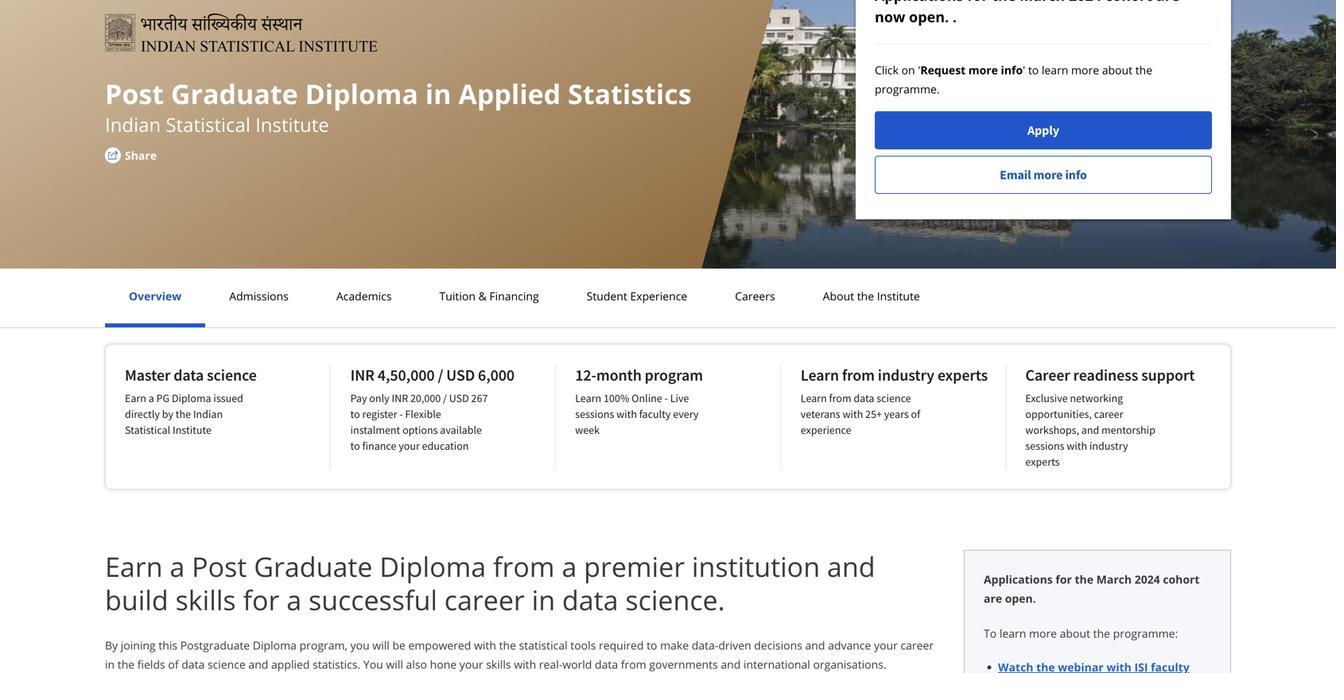 Task type: describe. For each thing, give the bounding box(es) containing it.
diploma inside master data science earn a pg diploma issued directly by the indian statistical institute
[[172, 391, 211, 406]]

driven
[[719, 638, 752, 654]]

from inside by joining this postgraduate diploma program, you will be empowered with the statistical tools required to make data-driven decisions and advance your career in the fields of data science and applied statistics.  you will also hone your skills with real-world data from governments and international organisations.
[[621, 658, 647, 673]]

experience
[[630, 289, 688, 304]]

skills inside earn a post graduate diploma from a premier institution and build skills for a successful career in data science.
[[175, 582, 236, 619]]

you
[[351, 638, 370, 654]]

tools
[[571, 638, 596, 654]]

and down 'driven'
[[721, 658, 741, 673]]

applied
[[459, 75, 561, 112]]

student experience
[[587, 289, 688, 304]]

skills inside by joining this postgraduate diploma program, you will be empowered with the statistical tools required to make data-driven decisions and advance your career in the fields of data science and applied statistics.  you will also hone your skills with real-world data from governments and international organisations.
[[486, 658, 511, 673]]

program,
[[300, 638, 348, 654]]

world
[[563, 658, 592, 673]]

0 vertical spatial inr
[[351, 366, 375, 385]]

apply
[[1028, 123, 1060, 138]]

financing
[[490, 289, 539, 304]]

open. inside applications for the march 2024 cohort are now open. .
[[909, 7, 949, 27]]

data down required
[[595, 658, 618, 673]]

for for by joining this postgraduate diploma program, you will be empowered with the statistical tools required to make data-driven decisions and advance your career in the fields of data science and applied statistics.  you will also hone your skills with real-world data from governments and international organisations.
[[1056, 572, 1072, 588]]

with inside the career readiness support exclusive networking opportunities, career workshops, and mentorship sessions with industry experts
[[1067, 439, 1088, 453]]

a up program,
[[287, 582, 302, 619]]

learn inside 12-month program learn 100% online - live sessions with faculty every week
[[575, 391, 602, 406]]

opportunities,
[[1026, 407, 1092, 422]]

request
[[921, 62, 966, 78]]

diploma inside earn a post graduate diploma from a premier institution and build skills for a successful career in data science.
[[380, 549, 486, 586]]

are for post graduate diploma in applied statistics
[[1157, 0, 1180, 5]]

tuition & financing
[[440, 289, 539, 304]]

the inside applications for the march 2024 cohort are open.
[[1075, 572, 1094, 588]]

readiness
[[1074, 366, 1139, 385]]

' to learn more about the programme.
[[875, 62, 1153, 97]]

learn inside ' to learn more about the programme.
[[1042, 62, 1069, 78]]

4,50,000
[[378, 366, 435, 385]]

of inside learn from industry experts learn from data science veterans with 25+ years of experience
[[911, 407, 921, 422]]

register
[[362, 407, 397, 422]]

make
[[660, 638, 689, 654]]

years
[[885, 407, 909, 422]]

2 horizontal spatial institute
[[877, 289, 920, 304]]

in inside earn a post graduate diploma from a premier institution and build skills for a successful career in data science.
[[532, 582, 555, 619]]

email more info
[[1000, 167, 1087, 183]]

- inside inr 4,50,000 / usd 6,000 pay only inr 20,000 / usd 267 to register - flexible instalment options available to finance your education
[[400, 407, 403, 422]]

share
[[125, 148, 157, 163]]

more right request
[[969, 62, 998, 78]]

about the institute
[[823, 289, 920, 304]]

data inside earn a post graduate diploma from a premier institution and build skills for a successful career in data science.
[[562, 582, 619, 619]]

live
[[670, 391, 689, 406]]

empowered
[[409, 638, 471, 654]]

science.
[[626, 582, 725, 619]]

in inside post graduate diploma in applied statistics indian statistical institute
[[425, 75, 452, 112]]

every
[[673, 407, 699, 422]]

with left real- at the bottom left of page
[[514, 658, 536, 673]]

data inside learn from industry experts learn from data science veterans with 25+ years of experience
[[854, 391, 875, 406]]

12-
[[575, 366, 597, 385]]

sessions inside 12-month program learn 100% online - live sessions with faculty every week
[[575, 407, 614, 422]]

career inside by joining this postgraduate diploma program, you will be empowered with the statistical tools required to make data-driven decisions and advance your career in the fields of data science and applied statistics.  you will also hone your skills with real-world data from governments and international organisations.
[[901, 638, 934, 654]]

by
[[162, 407, 173, 422]]

1 vertical spatial will
[[386, 658, 403, 673]]

statistical inside master data science earn a pg diploma issued directly by the indian statistical institute
[[125, 423, 170, 438]]

month
[[597, 366, 642, 385]]

applied
[[271, 658, 310, 673]]

directly
[[125, 407, 160, 422]]

build
[[105, 582, 168, 619]]

1 vertical spatial /
[[443, 391, 447, 406]]

real-
[[539, 658, 563, 673]]

the inside ' to learn more about the programme.
[[1136, 62, 1153, 78]]

.
[[953, 7, 957, 27]]

0 vertical spatial usd
[[446, 366, 475, 385]]

6,000
[[478, 366, 515, 385]]

your inside inr 4,50,000 / usd 6,000 pay only inr 20,000 / usd 267 to register - flexible instalment options available to finance your education
[[399, 439, 420, 453]]

student experience link
[[582, 289, 692, 304]]

the inside master data science earn a pg diploma issued directly by the indian statistical institute
[[176, 407, 191, 422]]

careers
[[735, 289, 775, 304]]

career inside earn a post graduate diploma from a premier institution and build skills for a successful career in data science.
[[445, 582, 525, 619]]

by joining this postgraduate diploma program, you will be empowered with the statistical tools required to make data-driven decisions and advance your career in the fields of data science and applied statistics.  you will also hone your skills with real-world data from governments and international organisations.
[[105, 638, 934, 673]]

info inside button
[[1066, 167, 1087, 183]]

earn inside master data science earn a pg diploma issued directly by the indian statistical institute
[[125, 391, 146, 406]]

20,000
[[411, 391, 441, 406]]

week
[[575, 423, 600, 438]]

tuition
[[440, 289, 476, 304]]

25+
[[866, 407, 882, 422]]

about inside ' to learn more about the programme.
[[1102, 62, 1133, 78]]

to inside ' to learn more about the programme.
[[1029, 62, 1039, 78]]

cohort for post graduate diploma in applied statistics
[[1106, 0, 1153, 5]]

with inside 12-month program learn 100% online - live sessions with faculty every week
[[617, 407, 637, 422]]

apply button
[[875, 111, 1212, 150]]

hone
[[430, 658, 457, 673]]

2024 for post graduate diploma in applied statistics
[[1069, 0, 1102, 5]]

share button
[[105, 147, 181, 164]]

to learn more about the programme:
[[984, 627, 1178, 642]]

advance
[[828, 638, 871, 654]]

indian inside master data science earn a pg diploma issued directly by the indian statistical institute
[[193, 407, 223, 422]]

program
[[645, 366, 703, 385]]

the inside applications for the march 2024 cohort are now open. .
[[992, 0, 1016, 5]]

click
[[875, 62, 899, 78]]

finance
[[362, 439, 397, 453]]

master
[[125, 366, 171, 385]]

pay
[[351, 391, 367, 406]]

with right empowered
[[474, 638, 496, 654]]

email
[[1000, 167, 1032, 183]]

by
[[105, 638, 118, 654]]

mentorship
[[1102, 423, 1156, 438]]

indian inside post graduate diploma in applied statistics indian statistical institute
[[105, 112, 161, 138]]

experts inside learn from industry experts learn from data science veterans with 25+ years of experience
[[938, 366, 988, 385]]

institute inside post graduate diploma in applied statistics indian statistical institute
[[255, 112, 329, 138]]

statistical inside post graduate diploma in applied statistics indian statistical institute
[[166, 112, 251, 138]]

premier
[[584, 549, 685, 586]]

0 vertical spatial /
[[438, 366, 443, 385]]

international
[[744, 658, 811, 673]]

veterans
[[801, 407, 841, 422]]

academics link
[[332, 289, 397, 304]]

exclusive
[[1026, 391, 1068, 406]]

earn inside earn a post graduate diploma from a premier institution and build skills for a successful career in data science.
[[105, 549, 163, 586]]

governments
[[649, 658, 718, 673]]

careers link
[[731, 289, 780, 304]]

academics
[[336, 289, 392, 304]]

from inside earn a post graduate diploma from a premier institution and build skills for a successful career in data science.
[[493, 549, 555, 586]]

experts inside the career readiness support exclusive networking opportunities, career workshops, and mentorship sessions with industry experts
[[1026, 455, 1060, 469]]

applications for the march 2024 cohort are open.
[[984, 572, 1200, 607]]

education
[[422, 439, 469, 453]]

data-
[[692, 638, 719, 654]]

postgraduate
[[180, 638, 250, 654]]

a inside master data science earn a pg diploma issued directly by the indian statistical institute
[[149, 391, 154, 406]]

institute inside master data science earn a pg diploma issued directly by the indian statistical institute
[[173, 423, 212, 438]]

to inside by joining this postgraduate diploma program, you will be empowered with the statistical tools required to make data-driven decisions and advance your career in the fields of data science and applied statistics.  you will also hone your skills with real-world data from governments and international organisations.
[[647, 638, 658, 654]]

of inside by joining this postgraduate diploma program, you will be empowered with the statistical tools required to make data-driven decisions and advance your career in the fields of data science and applied statistics.  you will also hone your skills with real-world data from governments and international organisations.
[[168, 658, 179, 673]]

pg
[[156, 391, 170, 406]]

diploma inside by joining this postgraduate diploma program, you will be empowered with the statistical tools required to make data-driven decisions and advance your career in the fields of data science and applied statistics.  you will also hone your skills with real-world data from governments and international organisations.
[[253, 638, 297, 654]]

statistical
[[519, 638, 568, 654]]

programme.
[[875, 82, 940, 97]]

faculty
[[639, 407, 671, 422]]



Task type: locate. For each thing, give the bounding box(es) containing it.
1 vertical spatial applications
[[984, 572, 1053, 588]]

0 horizontal spatial post
[[105, 75, 164, 112]]

0 vertical spatial 2024
[[1069, 0, 1102, 5]]

2024
[[1069, 0, 1102, 5], [1135, 572, 1161, 588]]

with down workshops,
[[1067, 439, 1088, 453]]

1 horizontal spatial info
[[1066, 167, 1087, 183]]

about
[[823, 289, 855, 304]]

1 horizontal spatial your
[[460, 658, 483, 673]]

post inside post graduate diploma in applied statistics indian statistical institute
[[105, 75, 164, 112]]

2 horizontal spatial career
[[1094, 407, 1124, 422]]

cohort for by joining this postgraduate diploma program, you will be empowered with the statistical tools required to make data-driven decisions and advance your career in the fields of data science and applied statistics.  you will also hone your skills with real-world data from governments and international organisations.
[[1163, 572, 1200, 588]]

sessions up week
[[575, 407, 614, 422]]

career down networking
[[1094, 407, 1124, 422]]

will left the be
[[373, 638, 390, 654]]

will down the be
[[386, 658, 403, 673]]

sessions down workshops,
[[1026, 439, 1065, 453]]

march for by joining this postgraduate diploma program, you will be empowered with the statistical tools required to make data-driven decisions and advance your career in the fields of data science and applied statistics.  you will also hone your skills with real-world data from governments and international organisations.
[[1097, 572, 1132, 588]]

1 vertical spatial 2024
[[1135, 572, 1161, 588]]

diploma
[[305, 75, 418, 112], [172, 391, 211, 406], [380, 549, 486, 586], [253, 638, 297, 654]]

are for by joining this postgraduate diploma program, you will be empowered with the statistical tools required to make data-driven decisions and advance your career in the fields of data science and applied statistics.  you will also hone your skills with real-world data from governments and international organisations.
[[984, 592, 1003, 607]]

admissions link
[[225, 289, 293, 304]]

100%
[[604, 391, 630, 406]]

1 horizontal spatial learn
[[1042, 62, 1069, 78]]

1 vertical spatial industry
[[1090, 439, 1129, 453]]

data up tools
[[562, 582, 619, 619]]

career inside the career readiness support exclusive networking opportunities, career workshops, and mentorship sessions with industry experts
[[1094, 407, 1124, 422]]

- right 'register'
[[400, 407, 403, 422]]

0 horizontal spatial inr
[[351, 366, 375, 385]]

0 vertical spatial in
[[425, 75, 452, 112]]

- inside 12-month program learn 100% online - live sessions with faculty every week
[[665, 391, 668, 406]]

0 horizontal spatial -
[[400, 407, 403, 422]]

1 vertical spatial -
[[400, 407, 403, 422]]

inr
[[351, 366, 375, 385], [392, 391, 408, 406]]

post graduate diploma in applied statistics indian statistical institute
[[105, 75, 692, 138]]

for inside applications for the march 2024 cohort are now open. .
[[968, 0, 989, 5]]

0 horizontal spatial 2024
[[1069, 0, 1102, 5]]

earn a post graduate diploma from a premier institution and build skills for a successful career in data science.
[[105, 549, 876, 619]]

will
[[373, 638, 390, 654], [386, 658, 403, 673]]

march inside applications for the march 2024 cohort are open.
[[1097, 572, 1132, 588]]

in down by on the bottom left
[[105, 658, 115, 673]]

more inside button
[[1034, 167, 1063, 183]]

cohort
[[1106, 0, 1153, 5], [1163, 572, 1200, 588]]

info down applications for the march 2024 cohort are now open. .
[[1001, 62, 1023, 78]]

1 vertical spatial march
[[1097, 572, 1132, 588]]

options
[[403, 423, 438, 438]]

/ right 20,000
[[443, 391, 447, 406]]

inr 4,50,000 / usd 6,000 pay only inr 20,000 / usd 267 to register - flexible instalment options available to finance your education
[[351, 366, 515, 453]]

for up to learn more about the programme:
[[1056, 572, 1072, 588]]

0 vertical spatial of
[[911, 407, 921, 422]]

1 horizontal spatial sessions
[[1026, 439, 1065, 453]]

science inside master data science earn a pg diploma issued directly by the indian statistical institute
[[207, 366, 257, 385]]

0 horizontal spatial industry
[[878, 366, 935, 385]]

only
[[369, 391, 390, 406]]

1 vertical spatial career
[[445, 582, 525, 619]]

1 vertical spatial sessions
[[1026, 439, 1065, 453]]

2024 inside applications for the march 2024 cohort are open.
[[1135, 572, 1161, 588]]

to left make
[[647, 638, 658, 654]]

0 vertical spatial experts
[[938, 366, 988, 385]]

statistical down "directly"
[[125, 423, 170, 438]]

graduate inside post graduate diploma in applied statistics indian statistical institute
[[171, 75, 298, 112]]

1 horizontal spatial of
[[911, 407, 921, 422]]

0 horizontal spatial open.
[[909, 7, 949, 27]]

march for post graduate diploma in applied statistics
[[1020, 0, 1065, 5]]

0 vertical spatial sessions
[[575, 407, 614, 422]]

fields
[[137, 658, 165, 673]]

1 vertical spatial usd
[[449, 391, 469, 406]]

1 horizontal spatial indian
[[193, 407, 223, 422]]

industry inside learn from industry experts learn from data science veterans with 25+ years of experience
[[878, 366, 935, 385]]

data right master
[[174, 366, 204, 385]]

with down 100%
[[617, 407, 637, 422]]

1 horizontal spatial -
[[665, 391, 668, 406]]

1 horizontal spatial 2024
[[1135, 572, 1161, 588]]

2 vertical spatial in
[[105, 658, 115, 673]]

with
[[617, 407, 637, 422], [843, 407, 863, 422], [1067, 439, 1088, 453], [474, 638, 496, 654], [514, 658, 536, 673]]

and up advance
[[827, 549, 876, 586]]

in left applied
[[425, 75, 452, 112]]

indian up share
[[105, 112, 161, 138]]

2 horizontal spatial for
[[1056, 572, 1072, 588]]

usd left 267
[[449, 391, 469, 406]]

science inside learn from industry experts learn from data science veterans with 25+ years of experience
[[877, 391, 911, 406]]

be
[[393, 638, 406, 654]]

cohort inside applications for the march 2024 cohort are now open. .
[[1106, 0, 1153, 5]]

your right advance
[[874, 638, 898, 654]]

usd
[[446, 366, 475, 385], [449, 391, 469, 406]]

more up apply button
[[1072, 62, 1100, 78]]

and
[[1082, 423, 1100, 438], [827, 549, 876, 586], [806, 638, 825, 654], [249, 658, 268, 673], [721, 658, 741, 673]]

to left finance
[[351, 439, 360, 453]]

applications for the march 2024 cohort are now open. .
[[875, 0, 1180, 27]]

in
[[425, 75, 452, 112], [532, 582, 555, 619], [105, 658, 115, 673]]

for inside applications for the march 2024 cohort are open.
[[1056, 572, 1072, 588]]

0 vertical spatial applications
[[875, 0, 964, 5]]

open. up to learn more about the programme:
[[1005, 592, 1036, 607]]

industry down mentorship
[[1090, 439, 1129, 453]]

0 horizontal spatial '
[[918, 62, 921, 78]]

1 horizontal spatial open.
[[1005, 592, 1036, 607]]

1 vertical spatial institute
[[877, 289, 920, 304]]

joining
[[121, 638, 156, 654]]

this
[[159, 638, 177, 654]]

more right email
[[1034, 167, 1063, 183]]

1 vertical spatial graduate
[[254, 549, 373, 586]]

1 vertical spatial info
[[1066, 167, 1087, 183]]

skills left real- at the bottom left of page
[[486, 658, 511, 673]]

for up click on ' request more info
[[968, 0, 989, 5]]

1 horizontal spatial industry
[[1090, 439, 1129, 453]]

click on ' request more info
[[875, 62, 1023, 78]]

2024 inside applications for the march 2024 cohort are now open. .
[[1069, 0, 1102, 5]]

inr right only at the left bottom of page
[[392, 391, 408, 406]]

flexible
[[405, 407, 441, 422]]

applications for post graduate diploma in applied statistics
[[875, 0, 964, 5]]

0 horizontal spatial for
[[243, 582, 280, 619]]

march inside applications for the march 2024 cohort are now open. .
[[1020, 0, 1065, 5]]

statistics.
[[313, 658, 361, 673]]

0 vertical spatial statistical
[[166, 112, 251, 138]]

usd up 267
[[446, 366, 475, 385]]

1 vertical spatial experts
[[1026, 455, 1060, 469]]

are inside applications for the march 2024 cohort are now open. .
[[1157, 0, 1180, 5]]

1 horizontal spatial career
[[901, 638, 934, 654]]

to down pay
[[351, 407, 360, 422]]

1 vertical spatial your
[[874, 638, 898, 654]]

about the institute link
[[818, 289, 925, 304]]

1 vertical spatial cohort
[[1163, 572, 1200, 588]]

0 horizontal spatial experts
[[938, 366, 988, 385]]

0 horizontal spatial about
[[1060, 627, 1091, 642]]

1 horizontal spatial in
[[425, 75, 452, 112]]

learn right to at the bottom right
[[1000, 627, 1027, 642]]

2 vertical spatial career
[[901, 638, 934, 654]]

programme:
[[1114, 627, 1178, 642]]

0 vertical spatial cohort
[[1106, 0, 1153, 5]]

and inside the career readiness support exclusive networking opportunities, career workshops, and mentorship sessions with industry experts
[[1082, 423, 1100, 438]]

1 vertical spatial indian
[[193, 407, 223, 422]]

open. inside applications for the march 2024 cohort are open.
[[1005, 592, 1036, 607]]

online
[[632, 391, 663, 406]]

'
[[918, 62, 921, 78], [1023, 62, 1026, 78]]

12-month program learn 100% online - live sessions with faculty every week
[[575, 366, 703, 438]]

0 horizontal spatial indian
[[105, 112, 161, 138]]

1 horizontal spatial march
[[1097, 572, 1132, 588]]

with left 25+
[[843, 407, 863, 422]]

career up empowered
[[445, 582, 525, 619]]

2 ' from the left
[[1023, 62, 1026, 78]]

2 horizontal spatial your
[[874, 638, 898, 654]]

science up years
[[877, 391, 911, 406]]

more
[[969, 62, 998, 78], [1072, 62, 1100, 78], [1034, 167, 1063, 183], [1029, 627, 1057, 642]]

1 horizontal spatial for
[[968, 0, 989, 5]]

0 vertical spatial open.
[[909, 7, 949, 27]]

1 ' from the left
[[918, 62, 921, 78]]

career right advance
[[901, 638, 934, 654]]

1 vertical spatial post
[[192, 549, 247, 586]]

' right the on
[[918, 62, 921, 78]]

skills up postgraduate
[[175, 582, 236, 619]]

for for post graduate diploma in applied statistics
[[968, 0, 989, 5]]

data
[[174, 366, 204, 385], [854, 391, 875, 406], [562, 582, 619, 619], [182, 658, 205, 673], [595, 658, 618, 673]]

applications up now
[[875, 0, 964, 5]]

available
[[440, 423, 482, 438]]

1 horizontal spatial applications
[[984, 572, 1053, 588]]

your right hone on the bottom left of the page
[[460, 658, 483, 673]]

to
[[984, 627, 997, 642]]

statistics
[[568, 75, 692, 112]]

and left advance
[[806, 638, 825, 654]]

applications inside applications for the march 2024 cohort are open.
[[984, 572, 1053, 588]]

more right to at the bottom right
[[1029, 627, 1057, 642]]

-
[[665, 391, 668, 406], [400, 407, 403, 422]]

applications inside applications for the march 2024 cohort are now open. .
[[875, 0, 964, 5]]

and inside earn a post graduate diploma from a premier institution and build skills for a successful career in data science.
[[827, 549, 876, 586]]

industry inside the career readiness support exclusive networking opportunities, career workshops, and mentorship sessions with industry experts
[[1090, 439, 1129, 453]]

1 vertical spatial skills
[[486, 658, 511, 673]]

issued
[[214, 391, 243, 406]]

with inside learn from industry experts learn from data science veterans with 25+ years of experience
[[843, 407, 863, 422]]

indian
[[105, 112, 161, 138], [193, 407, 223, 422]]

you
[[363, 658, 383, 673]]

experience
[[801, 423, 852, 438]]

0 vertical spatial science
[[207, 366, 257, 385]]

earn up joining
[[105, 549, 163, 586]]

science
[[207, 366, 257, 385], [877, 391, 911, 406], [208, 658, 246, 673]]

2 vertical spatial your
[[460, 658, 483, 673]]

overview
[[129, 289, 182, 304]]

a left 'premier'
[[562, 549, 577, 586]]

0 horizontal spatial skills
[[175, 582, 236, 619]]

to down applications for the march 2024 cohort are now open. .
[[1029, 62, 1039, 78]]

required
[[599, 638, 644, 654]]

career readiness support exclusive networking opportunities, career workshops, and mentorship sessions with industry experts
[[1026, 366, 1195, 469]]

also
[[406, 658, 427, 673]]

info down apply button
[[1066, 167, 1087, 183]]

are inside applications for the march 2024 cohort are open.
[[984, 592, 1003, 607]]

institute
[[255, 112, 329, 138], [877, 289, 920, 304], [173, 423, 212, 438]]

in inside by joining this postgraduate diploma program, you will be empowered with the statistical tools required to make data-driven decisions and advance your career in the fields of data science and applied statistics.  you will also hone your skills with real-world data from governments and international organisations.
[[105, 658, 115, 673]]

admissions
[[229, 289, 289, 304]]

learn up apply
[[1042, 62, 1069, 78]]

0 horizontal spatial your
[[399, 439, 420, 453]]

more inside ' to learn more about the programme.
[[1072, 62, 1100, 78]]

1 vertical spatial statistical
[[125, 423, 170, 438]]

0 vertical spatial indian
[[105, 112, 161, 138]]

for up postgraduate
[[243, 582, 280, 619]]

now
[[875, 7, 906, 27]]

post inside earn a post graduate diploma from a premier institution and build skills for a successful career in data science.
[[192, 549, 247, 586]]

1 vertical spatial in
[[532, 582, 555, 619]]

science down postgraduate
[[208, 658, 246, 673]]

0 vertical spatial -
[[665, 391, 668, 406]]

on
[[902, 62, 915, 78]]

are
[[1157, 0, 1180, 5], [984, 592, 1003, 607]]

0 horizontal spatial institute
[[173, 423, 212, 438]]

' inside ' to learn more about the programme.
[[1023, 62, 1026, 78]]

successful
[[309, 582, 438, 619]]

earn up "directly"
[[125, 391, 146, 406]]

applications for by joining this postgraduate diploma program, you will be empowered with the statistical tools required to make data-driven decisions and advance your career in the fields of data science and applied statistics.  you will also hone your skills with real-world data from governments and international organisations.
[[984, 572, 1053, 588]]

0 vertical spatial info
[[1001, 62, 1023, 78]]

1 vertical spatial open.
[[1005, 592, 1036, 607]]

0 vertical spatial institute
[[255, 112, 329, 138]]

0 vertical spatial career
[[1094, 407, 1124, 422]]

1 vertical spatial of
[[168, 658, 179, 673]]

a left pg
[[149, 391, 154, 406]]

- left live
[[665, 391, 668, 406]]

data down postgraduate
[[182, 658, 205, 673]]

email more info button
[[875, 156, 1212, 194]]

in up the statistical
[[532, 582, 555, 619]]

0 vertical spatial skills
[[175, 582, 236, 619]]

0 horizontal spatial in
[[105, 658, 115, 673]]

instalment
[[351, 423, 400, 438]]

2 vertical spatial institute
[[173, 423, 212, 438]]

of down this
[[168, 658, 179, 673]]

and down networking
[[1082, 423, 1100, 438]]

2024 for by joining this postgraduate diploma program, you will be empowered with the statistical tools required to make data-driven decisions and advance your career in the fields of data science and applied statistics.  you will also hone your skills with real-world data from governments and international organisations.
[[1135, 572, 1161, 588]]

1 vertical spatial inr
[[392, 391, 408, 406]]

0 vertical spatial graduate
[[171, 75, 298, 112]]

science up issued
[[207, 366, 257, 385]]

march
[[1020, 0, 1065, 5], [1097, 572, 1132, 588]]

2 horizontal spatial in
[[532, 582, 555, 619]]

industry up years
[[878, 366, 935, 385]]

' down applications for the march 2024 cohort are now open. .
[[1023, 62, 1026, 78]]

0 horizontal spatial career
[[445, 582, 525, 619]]

data up 25+
[[854, 391, 875, 406]]

a
[[149, 391, 154, 406], [170, 549, 185, 586], [562, 549, 577, 586], [287, 582, 302, 619]]

sessions inside the career readiness support exclusive networking opportunities, career workshops, and mentorship sessions with industry experts
[[1026, 439, 1065, 453]]

open. left '.'
[[909, 7, 949, 27]]

a right build
[[170, 549, 185, 586]]

learn
[[801, 366, 839, 385], [575, 391, 602, 406], [801, 391, 827, 406]]

about
[[1102, 62, 1133, 78], [1060, 627, 1091, 642]]

post
[[105, 75, 164, 112], [192, 549, 247, 586]]

post up share
[[105, 75, 164, 112]]

industry
[[878, 366, 935, 385], [1090, 439, 1129, 453]]

inr up pay
[[351, 366, 375, 385]]

graduate inside earn a post graduate diploma from a premier institution and build skills for a successful career in data science.
[[254, 549, 373, 586]]

cohort inside applications for the march 2024 cohort are open.
[[1163, 572, 1200, 588]]

1 horizontal spatial institute
[[255, 112, 329, 138]]

1 horizontal spatial '
[[1023, 62, 1026, 78]]

overview link
[[124, 289, 186, 304]]

diploma inside post graduate diploma in applied statistics indian statistical institute
[[305, 75, 418, 112]]

1 vertical spatial about
[[1060, 627, 1091, 642]]

1 horizontal spatial cohort
[[1163, 572, 1200, 588]]

0 horizontal spatial applications
[[875, 0, 964, 5]]

1 horizontal spatial about
[[1102, 62, 1133, 78]]

indian statistical institute image
[[105, 14, 378, 52]]

0 vertical spatial march
[[1020, 0, 1065, 5]]

1 horizontal spatial post
[[192, 549, 247, 586]]

for inside earn a post graduate diploma from a premier institution and build skills for a successful career in data science.
[[243, 582, 280, 619]]

statistical up the share button on the top left
[[166, 112, 251, 138]]

indian down issued
[[193, 407, 223, 422]]

/ up 20,000
[[438, 366, 443, 385]]

your down options
[[399, 439, 420, 453]]

and left applied
[[249, 658, 268, 673]]

0 vertical spatial will
[[373, 638, 390, 654]]

data inside master data science earn a pg diploma issued directly by the indian statistical institute
[[174, 366, 204, 385]]

1 horizontal spatial experts
[[1026, 455, 1060, 469]]

the
[[992, 0, 1016, 5], [1136, 62, 1153, 78], [857, 289, 874, 304], [176, 407, 191, 422], [1075, 572, 1094, 588], [1094, 627, 1111, 642], [499, 638, 516, 654], [118, 658, 135, 673]]

institution
[[692, 549, 820, 586]]

0 horizontal spatial sessions
[[575, 407, 614, 422]]

of right years
[[911, 407, 921, 422]]

0 horizontal spatial of
[[168, 658, 179, 673]]

1 horizontal spatial skills
[[486, 658, 511, 673]]

science inside by joining this postgraduate diploma program, you will be empowered with the statistical tools required to make data-driven decisions and advance your career in the fields of data science and applied statistics.  you will also hone your skills with real-world data from governments and international organisations.
[[208, 658, 246, 673]]

applications up to at the bottom right
[[984, 572, 1053, 588]]

1 vertical spatial science
[[877, 391, 911, 406]]

master data science earn a pg diploma issued directly by the indian statistical institute
[[125, 366, 257, 438]]

1 vertical spatial learn
[[1000, 627, 1027, 642]]

post up postgraduate
[[192, 549, 247, 586]]

0 horizontal spatial learn
[[1000, 627, 1027, 642]]

0 vertical spatial your
[[399, 439, 420, 453]]

0 horizontal spatial info
[[1001, 62, 1023, 78]]



Task type: vqa. For each thing, say whether or not it's contained in the screenshot.
hone
yes



